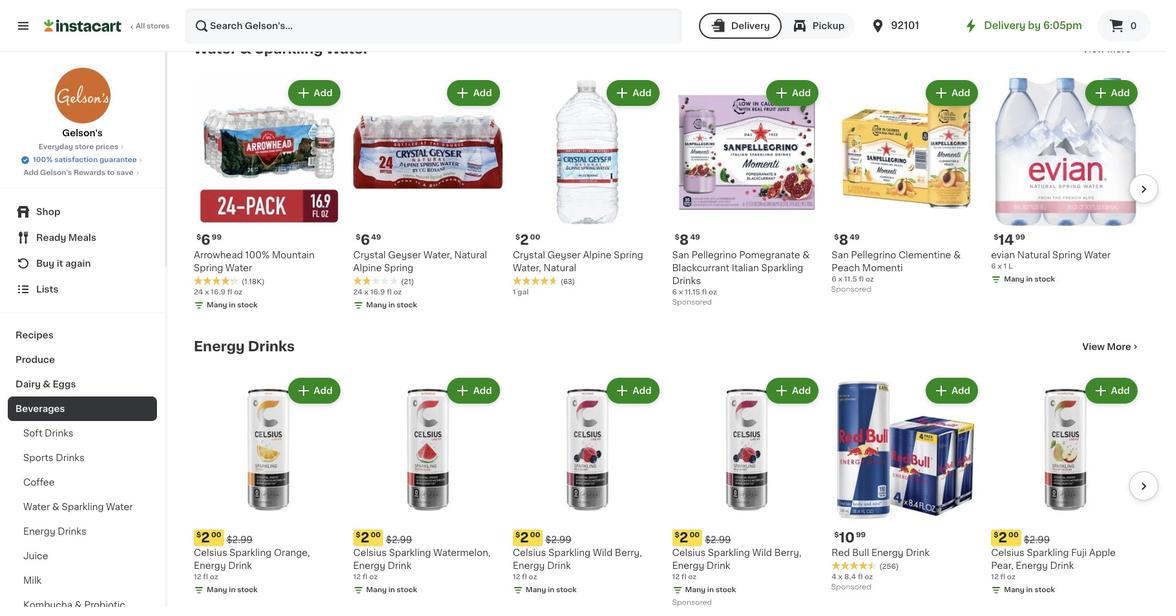 Task type: describe. For each thing, give the bounding box(es) containing it.
1 $2.00 original price: $2.99 element from the left
[[194, 530, 343, 547]]

product group containing 14
[[992, 78, 1141, 288]]

again
[[65, 259, 91, 268]]

x inside evian natural spring water 6 x 1 l
[[998, 263, 1002, 270]]

coffee link
[[8, 470, 157, 495]]

crystal for 2
[[513, 251, 545, 260]]

momenti
[[863, 264, 903, 273]]

alpine inside crystal geyser alpine spring water, natural
[[583, 251, 612, 260]]

delivery by 6:05pm
[[984, 21, 1083, 30]]

buy it again
[[36, 259, 91, 268]]

0 horizontal spatial energy drinks link
[[8, 520, 157, 544]]

100% satisfaction guarantee
[[33, 156, 137, 164]]

mountain
[[272, 251, 315, 260]]

11.5
[[845, 276, 857, 283]]

eggs
[[53, 380, 76, 389]]

everyday store prices link
[[39, 142, 126, 153]]

shop link
[[8, 199, 157, 225]]

evian natural spring water 6 x 1 l
[[992, 251, 1111, 270]]

92101
[[891, 21, 920, 30]]

spring inside evian natural spring water 6 x 1 l
[[1053, 251, 1082, 260]]

celsius inside celsius sparkling watermelon, energy drink 12 fl oz
[[353, 549, 387, 558]]

peach
[[832, 264, 860, 273]]

99 for 6
[[212, 234, 222, 241]]

4 $2.00 original price: $2.99 element from the left
[[513, 530, 662, 547]]

1 horizontal spatial energy drinks link
[[194, 339, 295, 355]]

1 berry, from the left
[[775, 549, 802, 558]]

arrowhead
[[194, 251, 243, 260]]

(63)
[[561, 279, 575, 286]]

ready meals link
[[8, 225, 157, 251]]

6 inside evian natural spring water 6 x 1 l
[[992, 263, 996, 270]]

1 vertical spatial energy drinks
[[23, 527, 86, 536]]

stock inside product group
[[1035, 276, 1055, 283]]

crystal geyser water, natural alpine spring
[[353, 251, 487, 273]]

coffee
[[23, 478, 55, 487]]

16.9 for alpine
[[370, 289, 385, 296]]

drinks inside "link"
[[56, 454, 85, 463]]

geyser for 6
[[388, 251, 421, 260]]

item carousel region for water & sparkling water
[[176, 73, 1159, 319]]

dairy & eggs link
[[8, 372, 157, 397]]

san pellegrino clementine & peach momenti 6 x 11.5 fl oz
[[832, 251, 961, 283]]

satisfaction
[[54, 156, 98, 164]]

drinks inside the san pellegrino pomegranate & blackcurrant italian sparkling drinks 6 x 11.15 fl oz
[[672, 277, 701, 286]]

add gelson's rewards to save link
[[24, 168, 141, 178]]

5 $2.99 from the left
[[1024, 536, 1050, 545]]

fl inside the san pellegrino pomegranate & blackcurrant italian sparkling drinks 6 x 11.15 fl oz
[[702, 289, 707, 296]]

6 up arrowhead
[[201, 233, 211, 247]]

oz inside san pellegrino clementine & peach momenti 6 x 11.5 fl oz
[[866, 276, 874, 283]]

Search field
[[186, 9, 681, 43]]

product group containing 10
[[832, 376, 981, 595]]

drink inside celsius sparkling fuji apple pear, energy drink 12 fl oz
[[1051, 562, 1074, 571]]

& inside san pellegrino clementine & peach momenti 6 x 11.5 fl oz
[[954, 251, 961, 260]]

ready
[[36, 233, 66, 242]]

gal
[[518, 289, 529, 296]]

11.15
[[685, 289, 700, 296]]

8 for san pellegrino clementine & peach momenti
[[839, 233, 849, 247]]

6 inside san pellegrino clementine & peach momenti 6 x 11.5 fl oz
[[832, 276, 837, 283]]

natural inside crystal geyser water, natural alpine spring
[[454, 251, 487, 260]]

delivery by 6:05pm link
[[964, 18, 1083, 34]]

fl inside celsius sparkling fuji apple pear, energy drink 12 fl oz
[[1001, 574, 1006, 581]]

8 for san pellegrino pomegranate & blackcurrant italian sparkling drinks
[[680, 233, 689, 247]]

5 $2.00 original price: $2.99 element from the left
[[992, 530, 1141, 547]]

100% inside button
[[33, 156, 53, 164]]

$ inside $ 6 49
[[356, 234, 361, 241]]

water, inside crystal geyser water, natural alpine spring
[[424, 251, 452, 260]]

watermelon,
[[434, 549, 491, 558]]

water inside "arrowhead 100% mountain spring water"
[[226, 264, 252, 273]]

drink inside celsius sparkling watermelon, energy drink 12 fl oz
[[388, 562, 412, 571]]

orange,
[[274, 549, 310, 558]]

all
[[136, 23, 145, 30]]

10
[[839, 531, 855, 545]]

8.4
[[845, 574, 856, 581]]

100% inside "arrowhead 100% mountain spring water"
[[245, 251, 270, 260]]

produce link
[[8, 348, 157, 372]]

1 wild from the left
[[753, 549, 772, 558]]

clementine
[[899, 251, 952, 260]]

buy it again link
[[8, 251, 157, 277]]

1 vertical spatial water & sparkling water link
[[8, 495, 157, 520]]

3 12 from the left
[[672, 574, 680, 581]]

many inside button
[[526, 4, 546, 11]]

soft drinks link
[[8, 421, 157, 446]]

lists
[[36, 285, 58, 294]]

pomegranate
[[739, 251, 801, 260]]

celsius sparkling orange, energy drink 12 fl oz
[[194, 549, 310, 581]]

49 for san pellegrino clementine & peach momenti
[[850, 234, 860, 241]]

dairy
[[16, 380, 41, 389]]

san for san pellegrino clementine & peach momenti
[[832, 251, 849, 260]]

1 $2.99 from the left
[[227, 536, 253, 545]]

gelson's logo image
[[54, 67, 111, 124]]

100% satisfaction guarantee button
[[20, 153, 145, 165]]

view for energy drinks
[[1083, 343, 1105, 352]]

sparkling inside celsius sparkling watermelon, energy drink 12 fl oz
[[389, 549, 431, 558]]

6 up crystal geyser water, natural alpine spring
[[361, 233, 370, 247]]

spring inside "arrowhead 100% mountain spring water"
[[194, 264, 223, 273]]

(21)
[[401, 279, 414, 286]]

soft
[[23, 429, 42, 438]]

sparkling inside celsius sparkling orange, energy drink 12 fl oz
[[230, 549, 272, 558]]

it
[[57, 259, 63, 268]]

sponsored badge image for san pellegrino clementine & peach momenti
[[832, 286, 871, 294]]

italian
[[732, 264, 759, 273]]

guarantee
[[99, 156, 137, 164]]

dairy & eggs
[[16, 380, 76, 389]]

beverages
[[16, 405, 65, 414]]

apple
[[1090, 549, 1116, 558]]

save
[[116, 169, 133, 176]]

recipes link
[[8, 323, 157, 348]]

2 berry, from the left
[[615, 549, 642, 558]]

celsius sparkling watermelon, energy drink 12 fl oz
[[353, 549, 491, 581]]

recipes
[[16, 331, 53, 340]]

12 inside celsius sparkling fuji apple pear, energy drink 12 fl oz
[[992, 574, 999, 581]]

fl inside product group
[[858, 574, 863, 581]]

buy
[[36, 259, 55, 268]]

4 x 8.4 fl oz
[[832, 574, 873, 581]]

meals
[[68, 233, 96, 242]]

oz inside celsius sparkling orange, energy drink 12 fl oz
[[210, 574, 218, 581]]

fuji
[[1072, 549, 1087, 558]]

delivery button
[[699, 13, 782, 39]]

all stores
[[136, 23, 170, 30]]

6 inside the san pellegrino pomegranate & blackcurrant italian sparkling drinks 6 x 11.15 fl oz
[[672, 289, 677, 296]]

pear,
[[992, 562, 1014, 571]]

instacart logo image
[[44, 18, 122, 34]]

sponsored badge image for celsius sparkling wild berry, energy drink
[[672, 599, 712, 607]]

99 for 14
[[1016, 234, 1026, 241]]

4 $2.99 from the left
[[546, 536, 572, 545]]

red bull energy drink
[[832, 549, 930, 558]]

store
[[75, 143, 94, 151]]

sponsored badge image for red bull energy drink
[[832, 584, 871, 591]]

$ 8 49 for san pellegrino clementine & peach momenti
[[835, 233, 860, 247]]

juice
[[23, 552, 48, 561]]

pellegrino for peach
[[851, 251, 897, 260]]

milk
[[23, 576, 42, 586]]



Task type: locate. For each thing, give the bounding box(es) containing it.
1 vertical spatial water & sparkling water
[[23, 503, 133, 512]]

ready meals button
[[8, 225, 157, 251]]

juice link
[[8, 544, 157, 569]]

many in stock button
[[513, 0, 662, 16]]

natural inside crystal geyser alpine spring water, natural
[[544, 264, 577, 273]]

1 vertical spatial 1
[[513, 289, 516, 296]]

item carousel region
[[176, 73, 1159, 319], [194, 370, 1159, 608]]

6:05pm
[[1044, 21, 1083, 30]]

0 vertical spatial gelson's
[[62, 129, 103, 138]]

1 left l
[[1004, 263, 1007, 270]]

geyser up (63)
[[548, 251, 581, 260]]

view more link for energy drinks
[[1083, 341, 1141, 354]]

2 24 x 16.9 fl oz from the left
[[353, 289, 402, 296]]

1 vertical spatial view
[[1083, 343, 1105, 352]]

0 vertical spatial alpine
[[583, 251, 612, 260]]

2 san from the left
[[832, 251, 849, 260]]

$ 8 49 up the peach
[[835, 233, 860, 247]]

0 horizontal spatial geyser
[[388, 251, 421, 260]]

1 8 from the left
[[680, 233, 689, 247]]

$ inside $ 14 99
[[994, 234, 999, 241]]

spring inside crystal geyser water, natural alpine spring
[[384, 264, 414, 273]]

1 more from the top
[[1107, 45, 1132, 54]]

$ inside $ 6 99
[[196, 234, 201, 241]]

0 vertical spatial water & sparkling water link
[[194, 42, 369, 57]]

1 horizontal spatial 8
[[839, 233, 849, 247]]

everyday
[[39, 143, 73, 151]]

0 horizontal spatial 8
[[680, 233, 689, 247]]

fl inside celsius sparkling watermelon, energy drink 12 fl oz
[[363, 574, 368, 581]]

1 view more from the top
[[1083, 45, 1132, 54]]

24 down $ 6 49
[[353, 289, 363, 296]]

24 x 16.9 fl oz for alpine
[[353, 289, 402, 296]]

49 up the peach
[[850, 234, 860, 241]]

99 inside $ 6 99
[[212, 234, 222, 241]]

49 up crystal geyser water, natural alpine spring
[[371, 234, 381, 241]]

x left l
[[998, 263, 1002, 270]]

energy inside product group
[[872, 549, 904, 558]]

0 vertical spatial item carousel region
[[176, 73, 1159, 319]]

crystal up gal
[[513, 251, 545, 260]]

0 vertical spatial 100%
[[33, 156, 53, 164]]

rewards
[[74, 169, 105, 176]]

0 horizontal spatial water & sparkling water link
[[8, 495, 157, 520]]

1 geyser from the left
[[388, 251, 421, 260]]

2 view more from the top
[[1083, 343, 1132, 352]]

view for water & sparkling water
[[1083, 45, 1105, 54]]

1 horizontal spatial natural
[[544, 264, 577, 273]]

$ 8 49
[[675, 233, 700, 247], [835, 233, 860, 247]]

san up the peach
[[832, 251, 849, 260]]

3 $2.99 from the left
[[705, 536, 731, 545]]

(1.18k)
[[242, 279, 265, 286]]

$2.99
[[227, 536, 253, 545], [386, 536, 412, 545], [705, 536, 731, 545], [546, 536, 572, 545], [1024, 536, 1050, 545]]

1 horizontal spatial water,
[[513, 264, 541, 273]]

$ 6 49
[[356, 233, 381, 247]]

0 horizontal spatial 49
[[371, 234, 381, 241]]

2 celsius sparkling wild berry, energy drink 12 fl oz from the left
[[513, 549, 642, 581]]

1 celsius from the left
[[194, 549, 227, 558]]

0 horizontal spatial water & sparkling water
[[23, 503, 133, 512]]

1 horizontal spatial pellegrino
[[851, 251, 897, 260]]

gelson's
[[62, 129, 103, 138], [40, 169, 72, 176]]

view
[[1083, 45, 1105, 54], [1083, 343, 1105, 352]]

0 horizontal spatial celsius sparkling wild berry, energy drink 12 fl oz
[[513, 549, 642, 581]]

2 12 from the left
[[353, 574, 361, 581]]

geyser for 2
[[548, 251, 581, 260]]

8
[[680, 233, 689, 247], [839, 233, 849, 247]]

oz inside celsius sparkling watermelon, energy drink 12 fl oz
[[369, 574, 378, 581]]

1 horizontal spatial 99
[[856, 532, 866, 539]]

8 up blackcurrant
[[680, 233, 689, 247]]

drink
[[906, 549, 930, 558], [228, 562, 252, 571], [388, 562, 412, 571], [707, 562, 731, 571], [547, 562, 571, 571], [1051, 562, 1074, 571]]

1 crystal from the left
[[353, 251, 386, 260]]

energy inside celsius sparkling watermelon, energy drink 12 fl oz
[[353, 562, 386, 571]]

2 horizontal spatial 49
[[850, 234, 860, 241]]

water
[[194, 42, 237, 56], [326, 42, 369, 56], [1085, 251, 1111, 260], [226, 264, 252, 273], [23, 503, 50, 512], [106, 503, 133, 512]]

0 horizontal spatial berry,
[[615, 549, 642, 558]]

6 left the 11.15
[[672, 289, 677, 296]]

6
[[201, 233, 211, 247], [361, 233, 370, 247], [992, 263, 996, 270], [832, 276, 837, 283], [672, 289, 677, 296]]

16.9 down crystal geyser water, natural alpine spring
[[370, 289, 385, 296]]

8 up the peach
[[839, 233, 849, 247]]

geyser up (21)
[[388, 251, 421, 260]]

fl
[[859, 276, 864, 283], [227, 289, 232, 296], [387, 289, 392, 296], [702, 289, 707, 296], [203, 574, 208, 581], [363, 574, 368, 581], [682, 574, 687, 581], [858, 574, 863, 581], [522, 574, 527, 581], [1001, 574, 1006, 581]]

0 horizontal spatial energy drinks
[[23, 527, 86, 536]]

crystal geyser alpine spring water, natural
[[513, 251, 643, 273]]

1 left gal
[[513, 289, 516, 296]]

$ 2 00
[[516, 233, 540, 247], [196, 531, 221, 545], [356, 531, 381, 545], [675, 531, 700, 545], [516, 531, 540, 545], [994, 531, 1019, 545]]

0 horizontal spatial pellegrino
[[692, 251, 737, 260]]

all stores link
[[44, 8, 171, 44]]

1 celsius sparkling wild berry, energy drink 12 fl oz from the left
[[672, 549, 802, 581]]

evian
[[992, 251, 1015, 260]]

water inside evian natural spring water 6 x 1 l
[[1085, 251, 1111, 260]]

0 horizontal spatial natural
[[454, 251, 487, 260]]

view more for energy drinks
[[1083, 343, 1132, 352]]

spring inside crystal geyser alpine spring water, natural
[[614, 251, 643, 260]]

1 vertical spatial water,
[[513, 264, 541, 273]]

2 celsius from the left
[[353, 549, 387, 558]]

energy
[[194, 340, 245, 354], [23, 527, 55, 536], [872, 549, 904, 558], [194, 562, 226, 571], [353, 562, 386, 571], [672, 562, 705, 571], [513, 562, 545, 571], [1016, 562, 1048, 571]]

99 up arrowhead
[[212, 234, 222, 241]]

0 horizontal spatial water,
[[424, 251, 452, 260]]

4
[[832, 574, 837, 581]]

pellegrino up momenti
[[851, 251, 897, 260]]

x left the 11.15
[[679, 289, 683, 296]]

0 horizontal spatial 24 x 16.9 fl oz
[[194, 289, 243, 296]]

x inside the san pellegrino pomegranate & blackcurrant italian sparkling drinks 6 x 11.15 fl oz
[[679, 289, 683, 296]]

$ 14 99
[[994, 233, 1026, 247]]

san up blackcurrant
[[672, 251, 690, 260]]

0 horizontal spatial wild
[[593, 549, 613, 558]]

natural inside evian natural spring water 6 x 1 l
[[1018, 251, 1051, 260]]

x inside san pellegrino clementine & peach momenti 6 x 11.5 fl oz
[[839, 276, 843, 283]]

ready meals
[[36, 233, 96, 242]]

oz inside the san pellegrino pomegranate & blackcurrant italian sparkling drinks 6 x 11.15 fl oz
[[709, 289, 717, 296]]

2 $2.99 from the left
[[386, 536, 412, 545]]

bull
[[853, 549, 869, 558]]

beverages link
[[8, 397, 157, 421]]

1 view more link from the top
[[1083, 43, 1141, 56]]

0 horizontal spatial alpine
[[353, 264, 382, 273]]

2 $ 8 49 from the left
[[835, 233, 860, 247]]

1 horizontal spatial berry,
[[775, 549, 802, 558]]

in inside button
[[548, 4, 555, 11]]

2 horizontal spatial natural
[[1018, 251, 1051, 260]]

0
[[1131, 21, 1137, 30]]

1 horizontal spatial 100%
[[245, 251, 270, 260]]

1 vertical spatial gelson's
[[40, 169, 72, 176]]

2 view from the top
[[1083, 343, 1105, 352]]

energy inside celsius sparkling orange, energy drink 12 fl oz
[[194, 562, 226, 571]]

more for water & sparkling water
[[1107, 45, 1132, 54]]

2 view more link from the top
[[1083, 341, 1141, 354]]

pellegrino inside the san pellegrino pomegranate & blackcurrant italian sparkling drinks 6 x 11.15 fl oz
[[692, 251, 737, 260]]

celsius inside celsius sparkling orange, energy drink 12 fl oz
[[194, 549, 227, 558]]

24 x 16.9 fl oz down (21)
[[353, 289, 402, 296]]

14
[[999, 233, 1014, 247]]

1 24 x 16.9 fl oz from the left
[[194, 289, 243, 296]]

★★★★★
[[194, 277, 239, 286], [194, 277, 239, 286], [353, 277, 399, 286], [513, 277, 558, 286], [513, 277, 558, 286], [832, 562, 877, 571], [832, 562, 877, 571]]

item carousel region containing 6
[[176, 73, 1159, 319]]

sponsored badge image
[[832, 286, 871, 294], [672, 299, 712, 306], [832, 584, 871, 591], [672, 599, 712, 607]]

6 down the peach
[[832, 276, 837, 283]]

oz inside celsius sparkling fuji apple pear, energy drink 12 fl oz
[[1007, 574, 1016, 581]]

24 for arrowhead 100% mountain spring water
[[194, 289, 203, 296]]

1 horizontal spatial $ 8 49
[[835, 233, 860, 247]]

0 vertical spatial water & sparkling water
[[194, 42, 369, 56]]

view more for water & sparkling water
[[1083, 45, 1132, 54]]

(256)
[[880, 564, 899, 571]]

pellegrino inside san pellegrino clementine & peach momenti 6 x 11.5 fl oz
[[851, 251, 897, 260]]

sports drinks
[[23, 454, 85, 463]]

1 12 from the left
[[194, 574, 201, 581]]

san pellegrino pomegranate & blackcurrant italian sparkling drinks 6 x 11.15 fl oz
[[672, 251, 810, 296]]

sponsored badge image for san pellegrino pomegranate & blackcurrant italian sparkling drinks
[[672, 299, 712, 306]]

many in stock inside many in stock button
[[526, 4, 577, 11]]

more for energy drinks
[[1107, 343, 1132, 352]]

0 vertical spatial view more link
[[1083, 43, 1141, 56]]

$ 10 99
[[835, 531, 866, 545]]

1 horizontal spatial 24 x 16.9 fl oz
[[353, 289, 402, 296]]

sports
[[23, 454, 53, 463]]

1 horizontal spatial water & sparkling water link
[[194, 42, 369, 57]]

2 49 from the left
[[690, 234, 700, 241]]

1 horizontal spatial 49
[[690, 234, 700, 241]]

1 pellegrino from the left
[[692, 251, 737, 260]]

2
[[520, 233, 529, 247], [201, 531, 210, 545], [361, 531, 369, 545], [680, 531, 689, 545], [520, 531, 529, 545], [999, 531, 1008, 545]]

2 16.9 from the left
[[370, 289, 385, 296]]

3 $2.00 original price: $2.99 element from the left
[[672, 530, 822, 547]]

fl inside celsius sparkling orange, energy drink 12 fl oz
[[203, 574, 208, 581]]

1 horizontal spatial wild
[[753, 549, 772, 558]]

2 wild from the left
[[593, 549, 613, 558]]

1 49 from the left
[[371, 234, 381, 241]]

2 pellegrino from the left
[[851, 251, 897, 260]]

view more link for water & sparkling water
[[1083, 43, 1141, 56]]

16.9
[[211, 289, 226, 296], [370, 289, 385, 296]]

99 right 14
[[1016, 234, 1026, 241]]

0 horizontal spatial delivery
[[731, 21, 770, 30]]

x left 11.5
[[839, 276, 843, 283]]

to
[[107, 169, 115, 176]]

0 horizontal spatial 24
[[194, 289, 203, 296]]

1 horizontal spatial alpine
[[583, 251, 612, 260]]

celsius inside celsius sparkling fuji apple pear, energy drink 12 fl oz
[[992, 549, 1025, 558]]

6 down the evian
[[992, 263, 996, 270]]

crystal inside crystal geyser water, natural alpine spring
[[353, 251, 386, 260]]

san inside san pellegrino clementine & peach momenti 6 x 11.5 fl oz
[[832, 251, 849, 260]]

$ inside $ 10 99
[[835, 532, 839, 539]]

by
[[1028, 21, 1041, 30]]

24 down arrowhead
[[194, 289, 203, 296]]

crystal inside crystal geyser alpine spring water, natural
[[513, 251, 545, 260]]

lists link
[[8, 277, 157, 302]]

1 horizontal spatial delivery
[[984, 21, 1026, 30]]

x down arrowhead
[[205, 289, 209, 296]]

$2.00 original price: $2.99 element
[[194, 530, 343, 547], [353, 530, 503, 547], [672, 530, 822, 547], [513, 530, 662, 547], [992, 530, 1141, 547]]

1 horizontal spatial celsius sparkling wild berry, energy drink 12 fl oz
[[672, 549, 802, 581]]

add gelson's rewards to save
[[24, 169, 133, 176]]

4 celsius from the left
[[513, 549, 546, 558]]

24 for crystal geyser water, natural alpine spring
[[353, 289, 363, 296]]

$ 8 49 for san pellegrino pomegranate & blackcurrant italian sparkling drinks
[[675, 233, 700, 247]]

1 horizontal spatial geyser
[[548, 251, 581, 260]]

99
[[212, 234, 222, 241], [1016, 234, 1026, 241], [856, 532, 866, 539]]

2 horizontal spatial 99
[[1016, 234, 1026, 241]]

0 vertical spatial energy drinks
[[194, 340, 295, 354]]

energy drinks
[[194, 340, 295, 354], [23, 527, 86, 536]]

energy inside celsius sparkling fuji apple pear, energy drink 12 fl oz
[[1016, 562, 1048, 571]]

crystal for 6
[[353, 251, 386, 260]]

1 vertical spatial 100%
[[245, 251, 270, 260]]

1 horizontal spatial 16.9
[[370, 289, 385, 296]]

49 up blackcurrant
[[690, 234, 700, 241]]

1 san from the left
[[672, 251, 690, 260]]

0 vertical spatial view
[[1083, 45, 1105, 54]]

soft drinks
[[23, 429, 73, 438]]

2 8 from the left
[[839, 233, 849, 247]]

fl inside san pellegrino clementine & peach momenti 6 x 11.5 fl oz
[[859, 276, 864, 283]]

delivery for delivery by 6:05pm
[[984, 21, 1026, 30]]

produce
[[16, 355, 55, 365]]

pellegrino up blackcurrant
[[692, 251, 737, 260]]

x down $ 6 49
[[364, 289, 369, 296]]

delivery inside 'link'
[[984, 21, 1026, 30]]

water,
[[424, 251, 452, 260], [513, 264, 541, 273]]

sparkling inside celsius sparkling fuji apple pear, energy drink 12 fl oz
[[1027, 549, 1069, 558]]

water & sparkling water link
[[194, 42, 369, 57], [8, 495, 157, 520]]

berry,
[[775, 549, 802, 558], [615, 549, 642, 558]]

delivery for delivery
[[731, 21, 770, 30]]

pickup
[[813, 21, 845, 30]]

1 horizontal spatial crystal
[[513, 251, 545, 260]]

product group
[[194, 78, 343, 314], [353, 78, 503, 314], [513, 78, 662, 298], [672, 78, 822, 310], [832, 78, 981, 297], [992, 78, 1141, 288], [194, 376, 343, 598], [353, 376, 503, 598], [513, 376, 662, 598], [672, 376, 822, 608], [832, 376, 981, 595], [992, 376, 1141, 598]]

1 horizontal spatial water & sparkling water
[[194, 42, 369, 56]]

99 for 10
[[856, 532, 866, 539]]

2 crystal from the left
[[513, 251, 545, 260]]

geyser inside crystal geyser water, natural alpine spring
[[388, 251, 421, 260]]

0 horizontal spatial crystal
[[353, 251, 386, 260]]

pellegrino
[[692, 251, 737, 260], [851, 251, 897, 260]]

0 horizontal spatial san
[[672, 251, 690, 260]]

4 12 from the left
[[513, 574, 520, 581]]

add button
[[289, 82, 339, 105], [449, 82, 499, 105], [608, 82, 658, 105], [768, 82, 818, 105], [927, 82, 977, 105], [1087, 82, 1137, 105], [289, 379, 339, 403], [449, 379, 499, 403], [608, 379, 658, 403], [768, 379, 818, 403], [927, 379, 977, 403], [1087, 379, 1137, 403]]

1 inside evian natural spring water 6 x 1 l
[[1004, 263, 1007, 270]]

5 celsius from the left
[[992, 549, 1025, 558]]

1 24 from the left
[[194, 289, 203, 296]]

gelson's link
[[54, 67, 111, 140]]

1 horizontal spatial san
[[832, 251, 849, 260]]

celsius sparkling fuji apple pear, energy drink 12 fl oz
[[992, 549, 1116, 581]]

crystal down $ 6 49
[[353, 251, 386, 260]]

& inside the san pellegrino pomegranate & blackcurrant italian sparkling drinks 6 x 11.15 fl oz
[[803, 251, 810, 260]]

16.9 for water
[[211, 289, 226, 296]]

24 x 16.9 fl oz
[[194, 289, 243, 296], [353, 289, 402, 296]]

1 vertical spatial alpine
[[353, 264, 382, 273]]

100% down everyday
[[33, 156, 53, 164]]

$
[[196, 234, 201, 241], [356, 234, 361, 241], [675, 234, 680, 241], [835, 234, 839, 241], [516, 234, 520, 241], [994, 234, 999, 241], [196, 532, 201, 539], [356, 532, 361, 539], [675, 532, 680, 539], [835, 532, 839, 539], [516, 532, 520, 539], [994, 532, 999, 539]]

everyday store prices
[[39, 143, 118, 151]]

0 vertical spatial water,
[[424, 251, 452, 260]]

49 for crystal geyser water, natural alpine spring
[[371, 234, 381, 241]]

100%
[[33, 156, 53, 164], [245, 251, 270, 260]]

1 vertical spatial energy drinks link
[[8, 520, 157, 544]]

red
[[832, 549, 850, 558]]

2 geyser from the left
[[548, 251, 581, 260]]

0 horizontal spatial 100%
[[33, 156, 53, 164]]

pickup button
[[782, 13, 855, 39]]

1 $ 8 49 from the left
[[675, 233, 700, 247]]

many
[[526, 4, 546, 11], [1004, 276, 1025, 283], [207, 302, 227, 309], [366, 302, 387, 309], [207, 587, 227, 594], [366, 587, 387, 594], [685, 587, 706, 594], [526, 587, 546, 594], [1004, 587, 1025, 594]]

item carousel region containing 2
[[194, 370, 1159, 608]]

2 more from the top
[[1107, 343, 1132, 352]]

24 x 16.9 fl oz down (1.18k)
[[194, 289, 243, 296]]

12 inside celsius sparkling watermelon, energy drink 12 fl oz
[[353, 574, 361, 581]]

milk link
[[8, 569, 157, 593]]

24 x 16.9 fl oz for water
[[194, 289, 243, 296]]

99 right 10
[[856, 532, 866, 539]]

1 horizontal spatial 1
[[1004, 263, 1007, 270]]

99 inside $ 14 99
[[1016, 234, 1026, 241]]

49 inside $ 6 49
[[371, 234, 381, 241]]

12 inside celsius sparkling orange, energy drink 12 fl oz
[[194, 574, 201, 581]]

alpine inside crystal geyser water, natural alpine spring
[[353, 264, 382, 273]]

0 horizontal spatial 16.9
[[211, 289, 226, 296]]

0 vertical spatial more
[[1107, 45, 1132, 54]]

pellegrino for blackcurrant
[[692, 251, 737, 260]]

1 vertical spatial view more
[[1083, 343, 1132, 352]]

stock inside button
[[556, 4, 577, 11]]

x right 4 on the bottom right of the page
[[839, 574, 843, 581]]

sparkling inside the san pellegrino pomegranate & blackcurrant italian sparkling drinks 6 x 11.15 fl oz
[[762, 264, 804, 273]]

16.9 down arrowhead
[[211, 289, 226, 296]]

stores
[[147, 23, 170, 30]]

arrowhead 100% mountain spring water
[[194, 251, 315, 273]]

0 vertical spatial view more
[[1083, 45, 1132, 54]]

1 vertical spatial view more link
[[1083, 341, 1141, 354]]

2 24 from the left
[[353, 289, 363, 296]]

49 for san pellegrino pomegranate & blackcurrant italian sparkling drinks
[[690, 234, 700, 241]]

l
[[1009, 263, 1013, 270]]

0 horizontal spatial 1
[[513, 289, 516, 296]]

san for san pellegrino pomegranate & blackcurrant italian sparkling drinks
[[672, 251, 690, 260]]

None search field
[[185, 8, 682, 44]]

92101 button
[[871, 8, 948, 44]]

item carousel region for energy drinks
[[194, 370, 1159, 608]]

sports drinks link
[[8, 446, 157, 470]]

1 view from the top
[[1083, 45, 1105, 54]]

99 inside $ 10 99
[[856, 532, 866, 539]]

oz
[[866, 276, 874, 283], [234, 289, 243, 296], [394, 289, 402, 296], [709, 289, 717, 296], [210, 574, 218, 581], [369, 574, 378, 581], [688, 574, 697, 581], [865, 574, 873, 581], [529, 574, 537, 581], [1007, 574, 1016, 581]]

3 49 from the left
[[850, 234, 860, 241]]

5 12 from the left
[[992, 574, 999, 581]]

1 gal
[[513, 289, 529, 296]]

gelson's inside "link"
[[62, 129, 103, 138]]

san
[[672, 251, 690, 260], [832, 251, 849, 260]]

san inside the san pellegrino pomegranate & blackcurrant italian sparkling drinks 6 x 11.15 fl oz
[[672, 251, 690, 260]]

2 $2.00 original price: $2.99 element from the left
[[353, 530, 503, 547]]

wild
[[753, 549, 772, 558], [593, 549, 613, 558]]

1 vertical spatial item carousel region
[[194, 370, 1159, 608]]

gelson's down satisfaction
[[40, 169, 72, 176]]

drink inside celsius sparkling orange, energy drink 12 fl oz
[[228, 562, 252, 571]]

service type group
[[699, 13, 855, 39]]

delivery inside button
[[731, 21, 770, 30]]

$ 8 49 up blackcurrant
[[675, 233, 700, 247]]

0 horizontal spatial $ 8 49
[[675, 233, 700, 247]]

water, inside crystal geyser alpine spring water, natural
[[513, 264, 541, 273]]

gelson's up store
[[62, 129, 103, 138]]

0 vertical spatial energy drinks link
[[194, 339, 295, 355]]

0 horizontal spatial 99
[[212, 234, 222, 241]]

geyser inside crystal geyser alpine spring water, natural
[[548, 251, 581, 260]]

0 vertical spatial 1
[[1004, 263, 1007, 270]]

1 vertical spatial more
[[1107, 343, 1132, 352]]

100% up (1.18k)
[[245, 251, 270, 260]]

1 16.9 from the left
[[211, 289, 226, 296]]

3 celsius from the left
[[672, 549, 706, 558]]

1 horizontal spatial energy drinks
[[194, 340, 295, 354]]

1 horizontal spatial 24
[[353, 289, 363, 296]]



Task type: vqa. For each thing, say whether or not it's contained in the screenshot.
evian
yes



